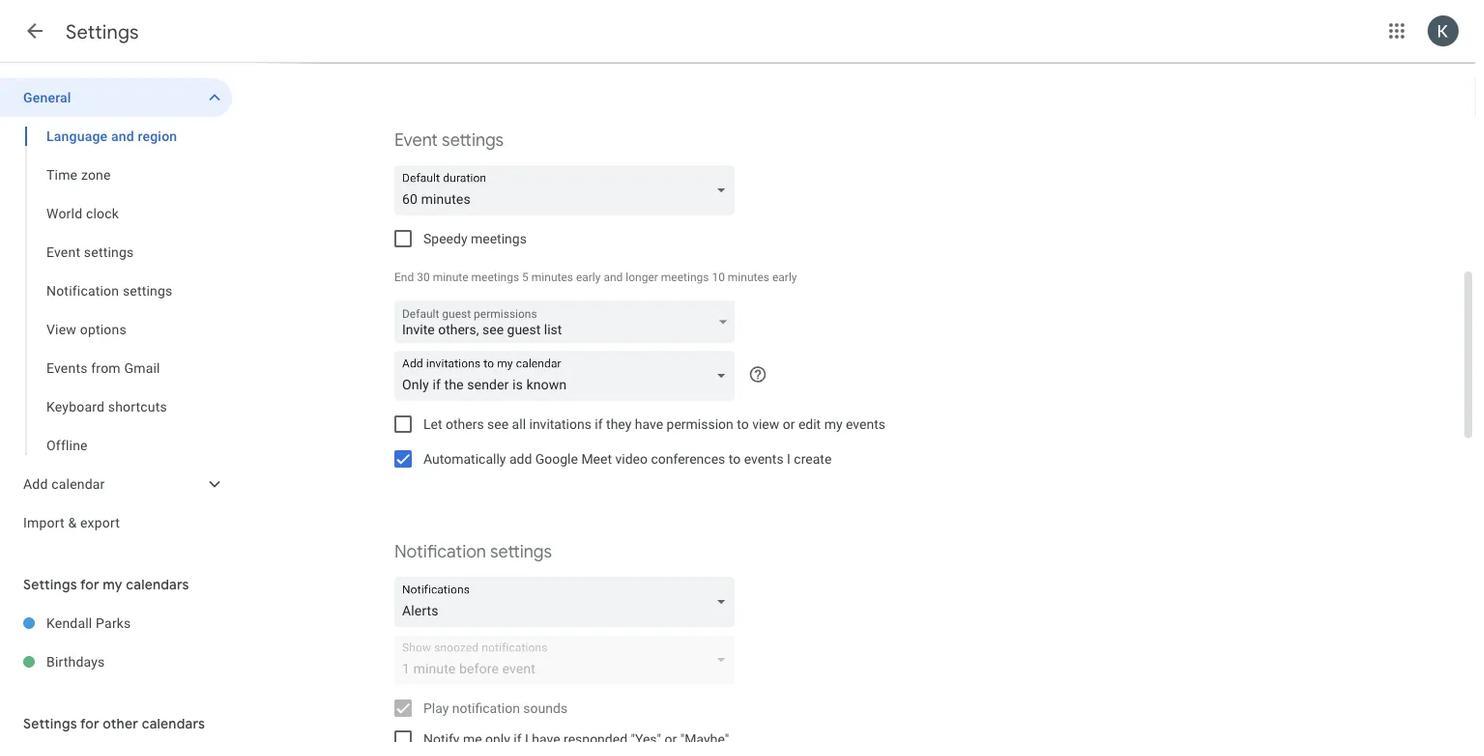 Task type: locate. For each thing, give the bounding box(es) containing it.
settings up kendall
[[23, 576, 77, 594]]

conferences
[[651, 451, 725, 467]]

0 horizontal spatial my
[[103, 576, 123, 594]]

notification inside group
[[46, 283, 119, 299]]

0 vertical spatial for
[[80, 576, 99, 594]]

add
[[509, 451, 532, 467]]

0 horizontal spatial early
[[576, 271, 601, 284]]

0 vertical spatial settings
[[66, 19, 139, 44]]

permission
[[667, 416, 734, 432]]

1 for from the top
[[80, 576, 99, 594]]

events left i at the right of page
[[744, 451, 784, 467]]

general tree item
[[0, 78, 232, 117]]

1 vertical spatial event
[[46, 244, 80, 260]]

early up invite others, see guest list dropdown button
[[576, 271, 601, 284]]

1 vertical spatial and
[[604, 271, 623, 284]]

see down permissions
[[482, 321, 504, 337]]

zone
[[81, 167, 111, 183]]

1 horizontal spatial early
[[772, 271, 797, 284]]

0 horizontal spatial notification settings
[[46, 283, 173, 299]]

1 vertical spatial see
[[487, 416, 509, 432]]

world
[[46, 205, 82, 221]]

0 vertical spatial notification settings
[[46, 283, 173, 299]]

0 horizontal spatial events
[[744, 451, 784, 467]]

0 horizontal spatial and
[[111, 128, 134, 144]]

2 minutes from the left
[[728, 271, 769, 284]]

notification down 'automatically'
[[394, 541, 486, 563]]

1 horizontal spatial notification settings
[[394, 541, 552, 563]]

guest down permissions
[[507, 321, 541, 337]]

1 vertical spatial to
[[729, 451, 741, 467]]

let others see all invitations if they have permission to view or edit my events
[[423, 416, 885, 432]]

1 horizontal spatial events
[[846, 416, 885, 432]]

notification
[[46, 283, 119, 299], [394, 541, 486, 563]]

export
[[80, 515, 120, 531]]

0 vertical spatial event
[[394, 129, 438, 151]]

0 vertical spatial notification
[[46, 283, 119, 299]]

my
[[824, 416, 843, 432], [103, 576, 123, 594]]

automatically add google meet video conferences to events i create
[[423, 451, 832, 467]]

events right edit
[[846, 416, 885, 432]]

1 vertical spatial settings
[[23, 576, 77, 594]]

0 vertical spatial event settings
[[394, 129, 504, 151]]

events
[[46, 360, 88, 376]]

other
[[103, 715, 138, 733]]

calendars up kendall parks tree item
[[126, 576, 189, 594]]

meetings
[[471, 231, 527, 247], [471, 271, 519, 284], [661, 271, 709, 284]]

settings for my calendars
[[23, 576, 189, 594]]

0 vertical spatial my
[[824, 416, 843, 432]]

2 vertical spatial settings
[[23, 715, 77, 733]]

notification settings up options
[[46, 283, 173, 299]]

2 for from the top
[[80, 715, 99, 733]]

settings
[[442, 129, 504, 151], [84, 244, 134, 260], [123, 283, 173, 299], [490, 541, 552, 563]]

meetings up 5
[[471, 231, 527, 247]]

list
[[544, 321, 562, 337]]

1 horizontal spatial event settings
[[394, 129, 504, 151]]

&
[[68, 515, 77, 531]]

calendars
[[126, 576, 189, 594], [142, 715, 205, 733]]

None field
[[394, 165, 742, 216], [394, 351, 742, 401], [394, 577, 742, 627], [394, 165, 742, 216], [394, 351, 742, 401], [394, 577, 742, 627]]

0 horizontal spatial event
[[46, 244, 80, 260]]

1 vertical spatial for
[[80, 715, 99, 733]]

minutes
[[532, 271, 573, 284], [728, 271, 769, 284]]

minutes right 10
[[728, 271, 769, 284]]

guest
[[442, 307, 471, 321], [507, 321, 541, 337]]

default
[[402, 307, 439, 321]]

1 horizontal spatial notification
[[394, 541, 486, 563]]

view
[[752, 416, 779, 432]]

gmail
[[124, 360, 160, 376]]

minutes right 5
[[532, 271, 573, 284]]

events from gmail
[[46, 360, 160, 376]]

event
[[394, 129, 438, 151], [46, 244, 80, 260]]

calendars right other at left bottom
[[142, 715, 205, 733]]

1 early from the left
[[576, 271, 601, 284]]

event settings inside group
[[46, 244, 134, 260]]

google
[[535, 451, 578, 467]]

see
[[482, 321, 504, 337], [487, 416, 509, 432]]

for
[[80, 576, 99, 594], [80, 715, 99, 733]]

meetings left 5
[[471, 271, 519, 284]]

2 early from the left
[[772, 271, 797, 284]]

world clock
[[46, 205, 119, 221]]

kendall parks tree item
[[0, 604, 232, 643]]

see left "all"
[[487, 416, 509, 432]]

my right edit
[[824, 416, 843, 432]]

for left other at left bottom
[[80, 715, 99, 733]]

early
[[576, 271, 601, 284], [772, 271, 797, 284]]

go back image
[[23, 19, 46, 43]]

default guest permissions invite others, see guest list
[[402, 307, 562, 337]]

let
[[423, 416, 442, 432]]

others
[[446, 416, 484, 432]]

and left "region"
[[111, 128, 134, 144]]

to right conferences at the left bottom
[[729, 451, 741, 467]]

language
[[46, 128, 108, 144]]

tree
[[0, 78, 232, 542]]

notification settings down 'automatically'
[[394, 541, 552, 563]]

0 vertical spatial and
[[111, 128, 134, 144]]

events
[[846, 416, 885, 432], [744, 451, 784, 467]]

early right 10
[[772, 271, 797, 284]]

1 horizontal spatial minutes
[[728, 271, 769, 284]]

settings for settings
[[66, 19, 139, 44]]

notification up view options
[[46, 283, 119, 299]]

settings down birthdays
[[23, 715, 77, 733]]

see inside default guest permissions invite others, see guest list
[[482, 321, 504, 337]]

to
[[737, 416, 749, 432], [729, 451, 741, 467]]

meet
[[581, 451, 612, 467]]

settings for my calendars tree
[[0, 604, 232, 682]]

1 vertical spatial notification
[[394, 541, 486, 563]]

1 horizontal spatial event
[[394, 129, 438, 151]]

1 vertical spatial event settings
[[46, 244, 134, 260]]

settings for settings for my calendars
[[23, 576, 77, 594]]

settings
[[66, 19, 139, 44], [23, 576, 77, 594], [23, 715, 77, 733]]

calendars for settings for my calendars
[[126, 576, 189, 594]]

longer
[[626, 271, 658, 284]]

my up parks
[[103, 576, 123, 594]]

event settings
[[394, 129, 504, 151], [46, 244, 134, 260]]

create
[[794, 451, 832, 467]]

play notification sounds
[[423, 700, 568, 716]]

notification settings
[[46, 283, 173, 299], [394, 541, 552, 563]]

tree containing general
[[0, 78, 232, 542]]

0 horizontal spatial notification
[[46, 283, 119, 299]]

to left "view"
[[737, 416, 749, 432]]

notification
[[452, 700, 520, 716]]

0 vertical spatial events
[[846, 416, 885, 432]]

0 vertical spatial see
[[482, 321, 504, 337]]

and left longer at the left of the page
[[604, 271, 623, 284]]

others,
[[438, 321, 479, 337]]

0 vertical spatial calendars
[[126, 576, 189, 594]]

guest up others,
[[442, 307, 471, 321]]

from
[[91, 360, 121, 376]]

settings up general "tree item"
[[66, 19, 139, 44]]

for up kendall parks
[[80, 576, 99, 594]]

time
[[46, 167, 78, 183]]

and
[[111, 128, 134, 144], [604, 271, 623, 284]]

view options
[[46, 321, 126, 337]]

1 horizontal spatial and
[[604, 271, 623, 284]]

invitations
[[529, 416, 592, 432]]

minute
[[433, 271, 468, 284]]

and inside group
[[111, 128, 134, 144]]

1 vertical spatial calendars
[[142, 715, 205, 733]]

they
[[606, 416, 632, 432]]

group
[[0, 117, 232, 465]]

calendar
[[51, 476, 105, 492]]

0 horizontal spatial event settings
[[46, 244, 134, 260]]

end 30 minute meetings 5 minutes early and longer meetings 10 minutes early
[[394, 271, 797, 284]]

view
[[46, 321, 76, 337]]

0 horizontal spatial guest
[[442, 307, 471, 321]]

invite
[[402, 321, 435, 337]]

have
[[635, 416, 663, 432]]

0 horizontal spatial minutes
[[532, 271, 573, 284]]



Task type: describe. For each thing, give the bounding box(es) containing it.
kendall
[[46, 615, 92, 631]]

add
[[23, 476, 48, 492]]

birthdays
[[46, 654, 105, 670]]

group containing language and region
[[0, 117, 232, 465]]

meetings left 10
[[661, 271, 709, 284]]

1 vertical spatial my
[[103, 576, 123, 594]]

event inside group
[[46, 244, 80, 260]]

end
[[394, 271, 414, 284]]

calendars for settings for other calendars
[[142, 715, 205, 733]]

add calendar
[[23, 476, 105, 492]]

edit
[[798, 416, 821, 432]]

1 horizontal spatial guest
[[507, 321, 541, 337]]

1 horizontal spatial my
[[824, 416, 843, 432]]

video
[[615, 451, 648, 467]]

invite others, see guest list button
[[394, 302, 735, 348]]

keyboard shortcuts
[[46, 399, 167, 415]]

time zone
[[46, 167, 111, 183]]

play
[[423, 700, 449, 716]]

permissions
[[474, 307, 537, 321]]

speedy
[[423, 231, 467, 247]]

general
[[23, 89, 71, 105]]

region
[[138, 128, 177, 144]]

import & export
[[23, 515, 120, 531]]

or
[[783, 416, 795, 432]]

for for other
[[80, 715, 99, 733]]

1 vertical spatial events
[[744, 451, 784, 467]]

for for my
[[80, 576, 99, 594]]

shortcuts
[[108, 399, 167, 415]]

settings for other calendars
[[23, 715, 205, 733]]

keyboard
[[46, 399, 105, 415]]

birthdays link
[[46, 643, 232, 682]]

offline
[[46, 437, 88, 453]]

all
[[512, 416, 526, 432]]

birthdays tree item
[[0, 643, 232, 682]]

1 vertical spatial notification settings
[[394, 541, 552, 563]]

import
[[23, 515, 65, 531]]

30
[[417, 271, 430, 284]]

if
[[595, 416, 603, 432]]

i
[[787, 451, 791, 467]]

settings for settings for other calendars
[[23, 715, 77, 733]]

sounds
[[523, 700, 568, 716]]

parks
[[96, 615, 131, 631]]

1 minutes from the left
[[532, 271, 573, 284]]

language and region
[[46, 128, 177, 144]]

automatically
[[423, 451, 506, 467]]

10
[[712, 271, 725, 284]]

options
[[80, 321, 126, 337]]

speedy meetings
[[423, 231, 527, 247]]

kendall parks
[[46, 615, 131, 631]]

clock
[[86, 205, 119, 221]]

5
[[522, 271, 529, 284]]

settings heading
[[66, 19, 139, 44]]

0 vertical spatial to
[[737, 416, 749, 432]]



Task type: vqa. For each thing, say whether or not it's contained in the screenshot.
tree item
no



